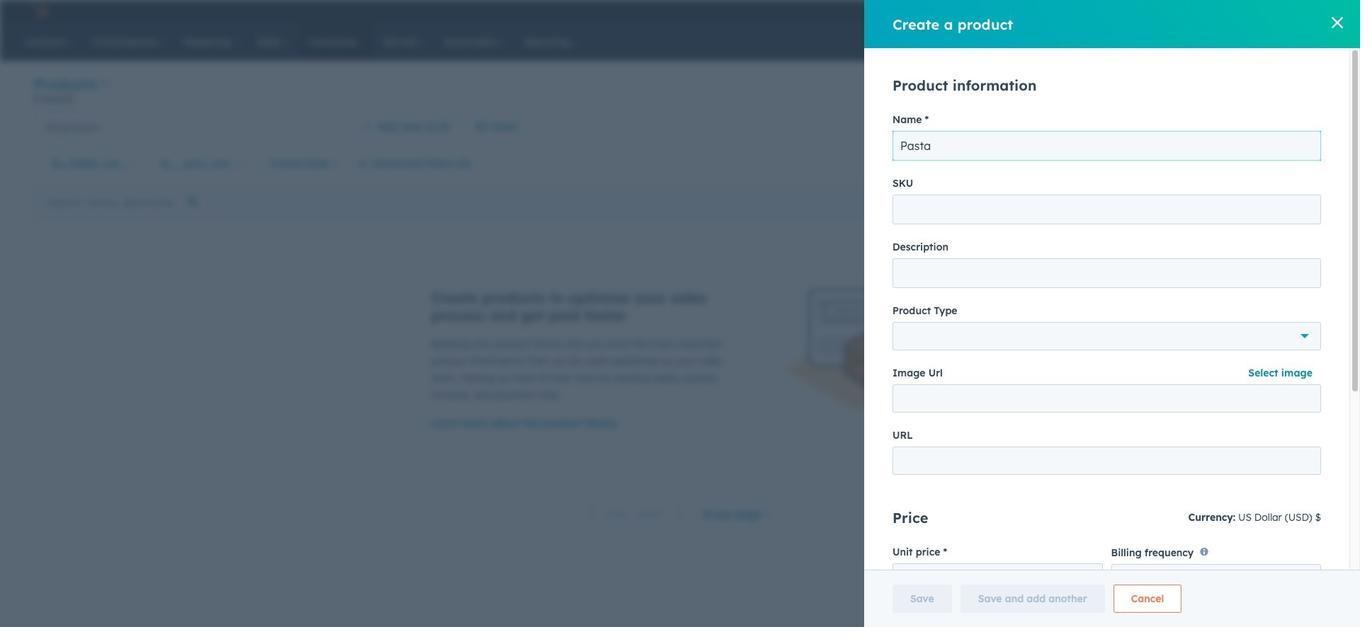 Task type: vqa. For each thing, say whether or not it's contained in the screenshot.
USED within the 'Static list 0 of 1,000 used'
no



Task type: locate. For each thing, give the bounding box(es) containing it.
None text field
[[893, 131, 1322, 161], [893, 195, 1322, 225], [893, 259, 1322, 288], [893, 385, 1322, 413], [893, 447, 1322, 475], [893, 564, 1103, 592], [893, 131, 1322, 161], [893, 195, 1322, 225], [893, 259, 1322, 288], [893, 385, 1322, 413], [893, 447, 1322, 475], [893, 564, 1103, 592]]

close image
[[1332, 17, 1343, 28]]

pagination navigation
[[580, 506, 693, 525]]

dialog
[[864, 0, 1360, 628]]

banner
[[34, 74, 1326, 113]]

menu
[[1049, 0, 1343, 23]]



Task type: describe. For each thing, give the bounding box(es) containing it.
Search name, description, or SKU search field
[[38, 190, 210, 215]]

jacob simon image
[[1259, 5, 1272, 18]]

Search HubSpot search field
[[1151, 30, 1311, 54]]

marketplaces image
[[1152, 6, 1165, 19]]



